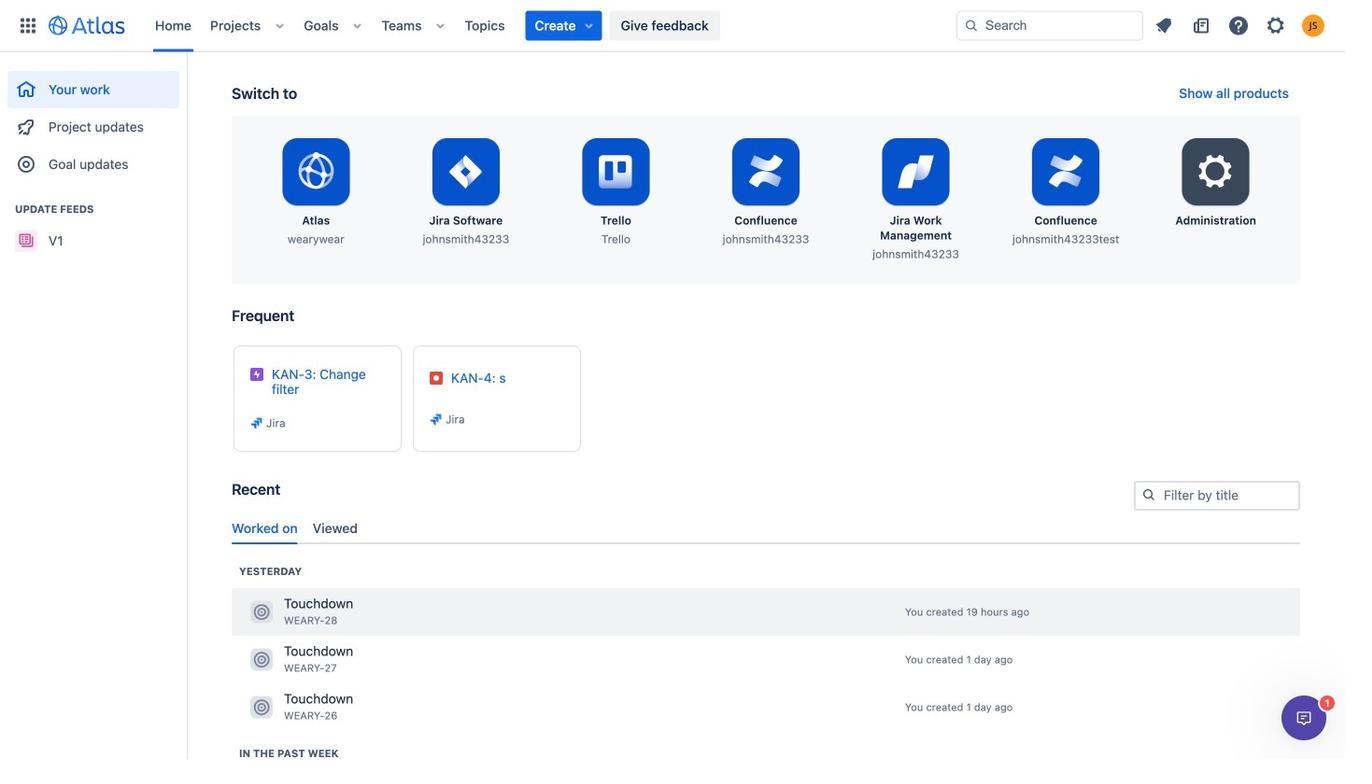Task type: locate. For each thing, give the bounding box(es) containing it.
None search field
[[957, 11, 1144, 41]]

2 group from the top
[[7, 183, 179, 265]]

1 vertical spatial townsquare image
[[250, 697, 273, 719]]

switch to... image
[[17, 14, 39, 37]]

1 vertical spatial heading
[[239, 747, 339, 760]]

jira image
[[429, 412, 444, 427], [429, 412, 444, 427], [250, 416, 264, 431]]

notifications image
[[1153, 14, 1176, 37]]

top element
[[11, 0, 957, 52]]

help image
[[1228, 14, 1250, 37]]

0 vertical spatial townsquare image
[[250, 649, 273, 671]]

2 heading from the top
[[239, 747, 339, 760]]

heading
[[239, 564, 302, 579], [239, 747, 339, 760]]

tab list
[[224, 514, 1308, 545]]

townsquare image
[[250, 649, 273, 671], [250, 697, 273, 719]]

0 vertical spatial heading
[[239, 564, 302, 579]]

1 townsquare image from the top
[[250, 649, 273, 671]]

settings image
[[1194, 150, 1239, 194]]

account image
[[1303, 14, 1325, 37]]

settings image
[[1265, 14, 1288, 37]]

dialog
[[1282, 696, 1327, 741]]

group
[[7, 52, 179, 189], [7, 183, 179, 265]]

banner
[[0, 0, 1346, 52]]



Task type: describe. For each thing, give the bounding box(es) containing it.
search image
[[1142, 488, 1157, 503]]

townsquare image
[[250, 601, 273, 624]]

Filter by title field
[[1136, 483, 1299, 509]]

jira image
[[250, 416, 264, 431]]

2 townsquare image from the top
[[250, 697, 273, 719]]

1 group from the top
[[7, 52, 179, 189]]

Search field
[[957, 11, 1144, 41]]

search image
[[964, 18, 979, 33]]

1 heading from the top
[[239, 564, 302, 579]]



Task type: vqa. For each thing, say whether or not it's contained in the screenshot.
SEARCH field
yes



